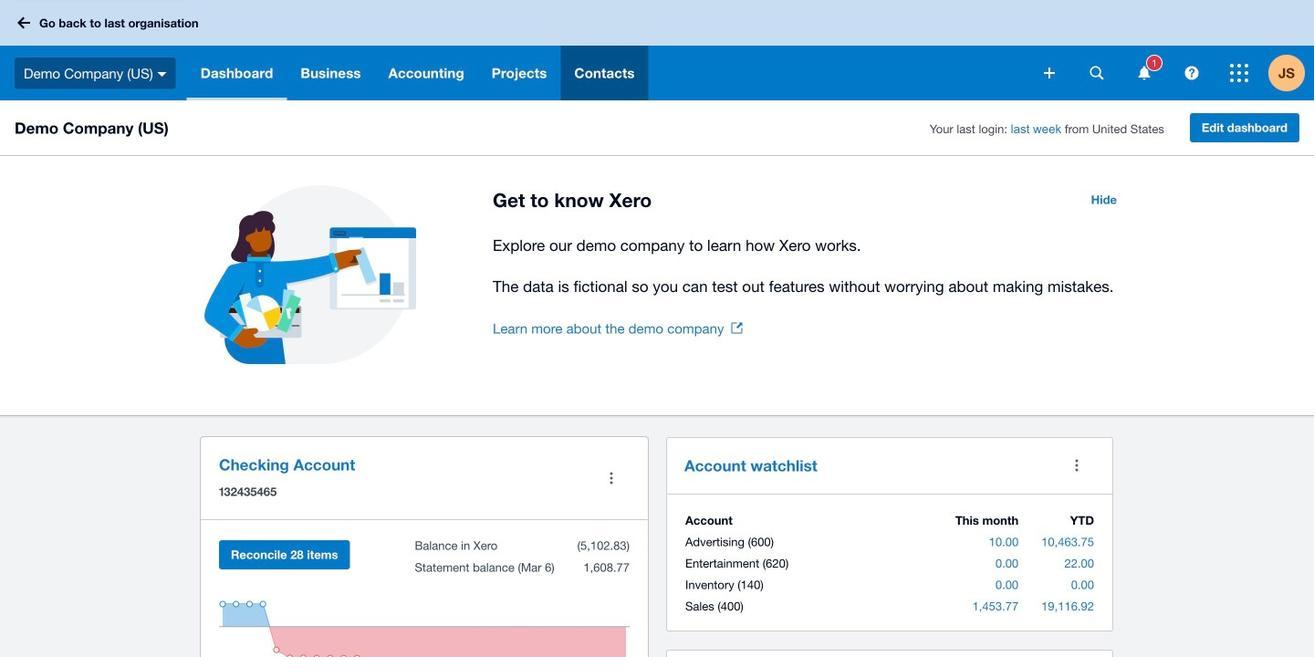 Task type: describe. For each thing, give the bounding box(es) containing it.
0 horizontal spatial svg image
[[1044, 68, 1055, 78]]

manage menu toggle image
[[593, 460, 630, 496]]



Task type: vqa. For each thing, say whether or not it's contained in the screenshot.
the "Due Date"
no



Task type: locate. For each thing, give the bounding box(es) containing it.
intro banner body element
[[493, 233, 1128, 299]]

2 horizontal spatial svg image
[[1185, 66, 1199, 80]]

1 horizontal spatial svg image
[[1138, 66, 1150, 80]]

svg image
[[1138, 66, 1150, 80], [1185, 66, 1199, 80], [1044, 68, 1055, 78]]

banner
[[0, 0, 1314, 100]]

svg image
[[17, 17, 30, 29], [1230, 64, 1248, 82], [1090, 66, 1104, 80], [158, 72, 167, 76]]



